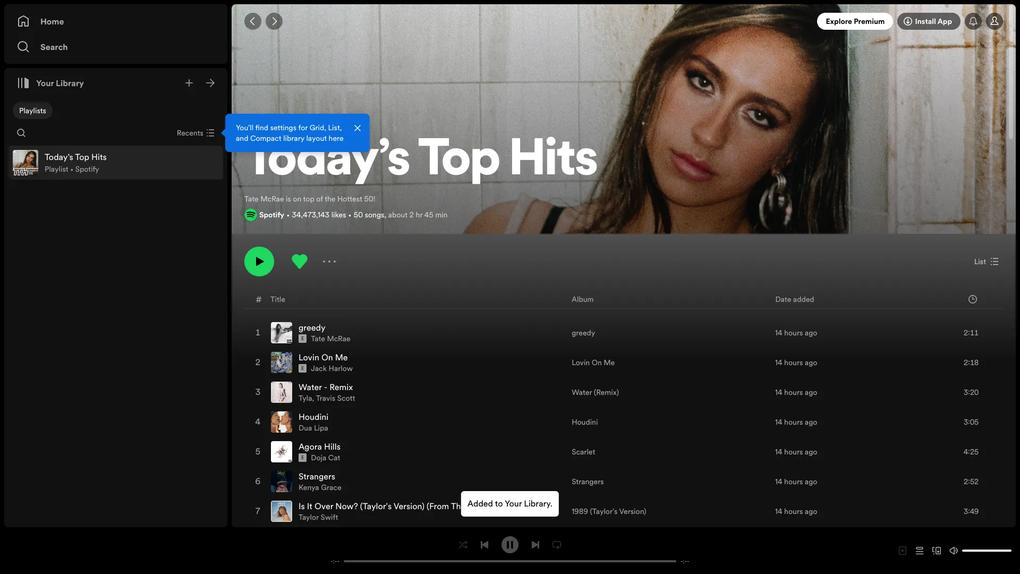 Task type: vqa. For each thing, say whether or not it's contained in the screenshot.
The Defenders Link
no



Task type: locate. For each thing, give the bounding box(es) containing it.
min
[[435, 209, 448, 220]]

2 vertical spatial explicit element
[[299, 453, 307, 462]]

1 horizontal spatial playlist
[[245, 117, 268, 128]]

2 hours from the top
[[785, 357, 803, 368]]

1 vertical spatial spotify
[[259, 209, 285, 220]]

0 horizontal spatial :-
[[333, 557, 337, 565]]

doja
[[311, 452, 327, 463]]

0 vertical spatial playlist
[[245, 117, 268, 128]]

lovin on me cell
[[271, 348, 357, 377]]

0 horizontal spatial tate
[[245, 194, 259, 204]]

0 horizontal spatial -:--
[[331, 557, 340, 565]]

spotify right •
[[75, 164, 99, 174]]

doja cat
[[311, 452, 340, 463]]

6 14 from the top
[[776, 476, 783, 487]]

14 hours ago for strangers
[[776, 476, 818, 487]]

mcrae for tate mcrae is on top of the hottest 50!
[[261, 194, 284, 204]]

5 14 from the top
[[776, 447, 783, 457]]

0 vertical spatial spotify
[[75, 164, 99, 174]]

1 14 from the top
[[776, 327, 783, 338]]

1 horizontal spatial lovin on me link
[[572, 357, 615, 368]]

14 hours ago for lovin on me
[[776, 357, 818, 368]]

water
[[299, 381, 322, 393], [572, 387, 592, 398]]

water - remix cell
[[271, 378, 360, 407]]

recents
[[177, 128, 204, 138]]

2 explicit element from the top
[[299, 364, 307, 373]]

ago for greedy
[[805, 327, 818, 338]]

hits
[[510, 136, 598, 187]]

4:25 cell
[[940, 438, 994, 466]]

scott
[[337, 393, 355, 404]]

mcrae inside "greedy" cell
[[327, 333, 351, 344]]

dua
[[299, 423, 312, 433]]

explicit element inside agora hills "cell"
[[299, 453, 307, 462]]

explicit element for greedy
[[299, 334, 307, 343]]

1 vertical spatial ,
[[312, 393, 314, 404]]

1 horizontal spatial -:--
[[681, 557, 690, 565]]

1 vertical spatial playlist
[[45, 164, 68, 174]]

- inside water - remix tyla , travis scott
[[324, 381, 328, 393]]

1 vertical spatial tate
[[311, 333, 325, 344]]

1 e from the top
[[301, 335, 304, 342]]

list item containing playlist
[[9, 146, 223, 180]]

water - remix tyla , travis scott
[[299, 381, 355, 404]]

,
[[385, 209, 387, 220], [312, 393, 314, 404]]

14 for lovin on me
[[776, 357, 783, 368]]

greedy link up lovin on me
[[572, 327, 596, 338]]

3:49 cell
[[940, 497, 994, 526]]

hours
[[785, 327, 803, 338], [785, 357, 803, 368], [785, 387, 803, 398], [785, 417, 803, 427], [785, 447, 803, 457], [785, 476, 803, 487], [785, 506, 803, 517]]

5 hours from the top
[[785, 447, 803, 457]]

4 14 hours ago from the top
[[776, 417, 818, 427]]

go forward image
[[270, 17, 279, 26]]

is it over now? (taylor's version) (from the vault) link
[[299, 500, 490, 512]]

6 hours from the top
[[785, 476, 803, 487]]

greedy cell
[[271, 318, 355, 347]]

0 horizontal spatial on
[[322, 351, 333, 363]]

version) inside is it over now? (taylor's version) (from the vault) taylor swift
[[394, 500, 425, 512]]

4 ago from the top
[[805, 417, 818, 427]]

2 :- from the left
[[683, 557, 687, 565]]

none search field inside main element
[[13, 124, 30, 141]]

swift
[[321, 512, 338, 523]]

0 vertical spatial mcrae
[[261, 194, 284, 204]]

songs
[[365, 209, 385, 220]]

0 horizontal spatial your
[[36, 77, 54, 89]]

me down the tate mcrae
[[335, 351, 348, 363]]

ago for houdini
[[805, 417, 818, 427]]

added to your library. status
[[461, 491, 559, 517]]

2 vertical spatial e
[[301, 455, 304, 461]]

3 14 from the top
[[776, 387, 783, 398]]

1 horizontal spatial lovin
[[572, 357, 590, 368]]

explicit element inside lovin on me cell
[[299, 364, 307, 373]]

explicit element left jack at the left of page
[[299, 364, 307, 373]]

0 horizontal spatial greedy link
[[299, 322, 326, 333]]

1 horizontal spatial houdini link
[[572, 417, 598, 427]]

3 14 hours ago from the top
[[776, 387, 818, 398]]

taylor
[[299, 512, 319, 523]]

list,
[[328, 122, 342, 133]]

houdini link inside cell
[[299, 411, 329, 423]]

houdini inside cell
[[299, 411, 329, 423]]

14 for water - remix
[[776, 387, 783, 398]]

1989
[[572, 506, 589, 517]]

1 horizontal spatial strangers link
[[572, 476, 604, 487]]

is it over now? (taylor's version) (from the vault) taylor swift
[[299, 500, 490, 523]]

lovin inside the lovin on me e
[[299, 351, 319, 363]]

mcrae for tate mcrae
[[327, 333, 351, 344]]

your left library
[[36, 77, 54, 89]]

1 vertical spatial explicit element
[[299, 364, 307, 373]]

water inside water - remix tyla , travis scott
[[299, 381, 322, 393]]

1 ago from the top
[[805, 327, 818, 338]]

2 e from the top
[[301, 365, 304, 372]]

strangers for strangers kenya grace
[[299, 471, 336, 482]]

me for lovin on me
[[604, 357, 615, 368]]

version) left (from
[[394, 500, 425, 512]]

0 horizontal spatial mcrae
[[261, 194, 284, 204]]

me inside the lovin on me e
[[335, 351, 348, 363]]

cell
[[940, 527, 994, 556]]

jack harlow
[[311, 363, 353, 374]]

water (remix) link
[[572, 387, 619, 398]]

3 e from the top
[[301, 455, 304, 461]]

me
[[335, 351, 348, 363], [604, 357, 615, 368]]

(taylor's
[[360, 500, 392, 512], [590, 506, 618, 517]]

added
[[468, 498, 493, 509]]

doja cat link
[[311, 452, 340, 463]]

explicit element for agora hills
[[299, 453, 307, 462]]

ago for lovin on me
[[805, 357, 818, 368]]

2:18 cell
[[940, 348, 994, 377]]

dua lipa link
[[299, 423, 328, 433]]

group containing playlist
[[9, 146, 223, 180]]

lovin for lovin on me
[[572, 357, 590, 368]]

list
[[975, 256, 987, 267]]

14 for houdini
[[776, 417, 783, 427]]

greedy up lovin on me cell
[[299, 322, 326, 333]]

playlists
[[19, 105, 46, 116]]

0 vertical spatial tate
[[245, 194, 259, 204]]

(from
[[427, 500, 449, 512]]

1 explicit element from the top
[[299, 334, 307, 343]]

e inside agora hills e
[[301, 455, 304, 461]]

explicit element
[[299, 334, 307, 343], [299, 364, 307, 373], [299, 453, 307, 462]]

tate up the lovin on me e
[[311, 333, 325, 344]]

playlist for playlist
[[245, 117, 268, 128]]

-
[[324, 381, 328, 393], [331, 557, 333, 565], [337, 557, 340, 565], [681, 557, 683, 565], [687, 557, 690, 565]]

strangers link inside cell
[[299, 471, 336, 482]]

volume high image
[[950, 547, 959, 555]]

1 vertical spatial your
[[505, 498, 522, 509]]

install app link
[[898, 13, 961, 30]]

now?
[[336, 500, 358, 512]]

2:52 cell
[[940, 467, 994, 496]]

lovin
[[299, 351, 319, 363], [572, 357, 590, 368]]

strangers cell
[[271, 467, 346, 496]]

e left jack at the left of page
[[301, 365, 304, 372]]

, left about
[[385, 209, 387, 220]]

you'll find settings for grid, list, and compact library layout here
[[236, 122, 344, 144]]

1 horizontal spatial greedy
[[572, 327, 596, 338]]

1 horizontal spatial me
[[604, 357, 615, 368]]

0 vertical spatial ,
[[385, 209, 387, 220]]

6 ago from the top
[[805, 476, 818, 487]]

explicit element up lovin on me cell
[[299, 334, 307, 343]]

tate inside "greedy" cell
[[311, 333, 325, 344]]

, left travis on the bottom left of the page
[[312, 393, 314, 404]]

greedy e
[[299, 322, 326, 342]]

strangers inside the strangers kenya grace
[[299, 471, 336, 482]]

version) right 1989
[[620, 506, 647, 517]]

mcrae
[[261, 194, 284, 204], [327, 333, 351, 344]]

7 14 from the top
[[776, 506, 783, 517]]

your inside button
[[36, 77, 54, 89]]

greedy
[[299, 322, 326, 333], [572, 327, 596, 338]]

today's top hits grid
[[232, 289, 1016, 574]]

hours for agora hills
[[785, 447, 803, 457]]

lovin on me link
[[299, 351, 348, 363], [572, 357, 615, 368]]

0 horizontal spatial version)
[[394, 500, 425, 512]]

your right to
[[505, 498, 522, 509]]

top
[[419, 136, 501, 187]]

explicit element inside "greedy" cell
[[299, 334, 307, 343]]

0 horizontal spatial greedy
[[299, 322, 326, 333]]

0 vertical spatial e
[[301, 335, 304, 342]]

mcrae up spotify link
[[261, 194, 284, 204]]

0 vertical spatial your
[[36, 77, 54, 89]]

4 hours from the top
[[785, 417, 803, 427]]

14
[[776, 327, 783, 338], [776, 357, 783, 368], [776, 387, 783, 398], [776, 417, 783, 427], [776, 447, 783, 457], [776, 476, 783, 487], [776, 506, 783, 517]]

houdini cell
[[271, 408, 333, 436]]

1 horizontal spatial greedy link
[[572, 327, 596, 338]]

on
[[322, 351, 333, 363], [592, 357, 602, 368]]

7 ago from the top
[[805, 506, 818, 517]]

spotify right spotify image
[[259, 209, 285, 220]]

2 14 hours ago from the top
[[776, 357, 818, 368]]

# row
[[245, 290, 1003, 309]]

7 14 hours ago from the top
[[776, 506, 818, 517]]

explicit element down agora
[[299, 453, 307, 462]]

greedy inside cell
[[299, 322, 326, 333]]

Recents, List view field
[[168, 124, 221, 141]]

1 horizontal spatial on
[[592, 357, 602, 368]]

on inside the lovin on me e
[[322, 351, 333, 363]]

# column header
[[256, 290, 262, 308]]

3:20
[[964, 387, 979, 398]]

vault)
[[468, 500, 490, 512]]

1 14 hours ago from the top
[[776, 327, 818, 338]]

5 14 hours ago from the top
[[776, 447, 818, 457]]

water for (remix)
[[572, 387, 592, 398]]

(taylor's right 1989
[[590, 506, 618, 517]]

your inside status
[[505, 498, 522, 509]]

0 horizontal spatial (taylor's
[[360, 500, 392, 512]]

0 vertical spatial explicit element
[[299, 334, 307, 343]]

previous image
[[481, 540, 489, 549]]

0 horizontal spatial houdini
[[299, 411, 329, 423]]

14 for greedy
[[776, 327, 783, 338]]

is it over now? (taylor's version) (from the vault) cell
[[271, 497, 494, 526]]

the
[[451, 500, 466, 512]]

1 horizontal spatial houdini
[[572, 417, 598, 427]]

3 ago from the top
[[805, 387, 818, 398]]

and
[[236, 133, 248, 144]]

playlist left •
[[45, 164, 68, 174]]

home link
[[17, 11, 215, 32]]

explore premium button
[[818, 13, 894, 30]]

14 for strangers
[[776, 476, 783, 487]]

for
[[299, 122, 308, 133]]

2:11 cell
[[940, 318, 994, 347]]

greedy link up lovin on me cell
[[299, 322, 326, 333]]

water for -
[[299, 381, 322, 393]]

of
[[317, 194, 323, 204]]

3 explicit element from the top
[[299, 453, 307, 462]]

playlist inside group
[[45, 164, 68, 174]]

group
[[9, 146, 223, 180]]

2:18
[[964, 357, 979, 368]]

explore
[[826, 16, 853, 27]]

playlist up compact
[[245, 117, 268, 128]]

2
[[410, 209, 414, 220]]

strangers kenya grace
[[299, 471, 342, 493]]

spotify
[[75, 164, 99, 174], [259, 209, 285, 220]]

7 hours from the top
[[785, 506, 803, 517]]

hottest
[[338, 194, 363, 204]]

0 horizontal spatial strangers link
[[299, 471, 336, 482]]

, inside water - remix tyla , travis scott
[[312, 393, 314, 404]]

14 hours ago for is it over now? (taylor's version) (from the vault)
[[776, 506, 818, 517]]

e up lovin on me cell
[[301, 335, 304, 342]]

mcrae right greedy e
[[327, 333, 351, 344]]

lovin on me e
[[299, 351, 348, 372]]

lovin down "greedy" cell
[[299, 351, 319, 363]]

1 horizontal spatial water
[[572, 387, 592, 398]]

e down agora
[[301, 455, 304, 461]]

duration image
[[969, 295, 978, 303]]

cat
[[328, 452, 340, 463]]

None search field
[[13, 124, 30, 141]]

lovin for lovin on me e
[[299, 351, 319, 363]]

player controls element
[[318, 536, 702, 565]]

lovin up water (remix)
[[572, 357, 590, 368]]

0 horizontal spatial strangers
[[299, 471, 336, 482]]

spotify inside main element
[[75, 164, 99, 174]]

0 horizontal spatial me
[[335, 351, 348, 363]]

group inside main element
[[9, 146, 223, 180]]

me up (remix)
[[604, 357, 615, 368]]

4 14 from the top
[[776, 417, 783, 427]]

houdini dua lipa
[[299, 411, 329, 433]]

lipa
[[314, 423, 328, 433]]

houdini
[[299, 411, 329, 423], [572, 417, 598, 427]]

hours for greedy
[[785, 327, 803, 338]]

1 vertical spatial e
[[301, 365, 304, 372]]

(taylor's right now?
[[360, 500, 392, 512]]

agora hills e
[[299, 441, 341, 461]]

list item
[[9, 146, 223, 180]]

today's top hits
[[245, 136, 598, 187]]

1 horizontal spatial tate
[[311, 333, 325, 344]]

2 14 from the top
[[776, 357, 783, 368]]

•
[[70, 164, 73, 174]]

on
[[293, 194, 302, 204]]

0 horizontal spatial water
[[299, 381, 322, 393]]

scarlet link
[[572, 447, 596, 457]]

houdini for houdini
[[572, 417, 598, 427]]

45
[[425, 209, 434, 220]]

1 horizontal spatial strangers
[[572, 476, 604, 487]]

(remix)
[[594, 387, 619, 398]]

tate mcrae is on top of the hottest 50!
[[245, 194, 376, 204]]

1 vertical spatial mcrae
[[327, 333, 351, 344]]

0 horizontal spatial spotify
[[75, 164, 99, 174]]

2 ago from the top
[[805, 357, 818, 368]]

version)
[[394, 500, 425, 512], [620, 506, 647, 517]]

0 horizontal spatial ,
[[312, 393, 314, 404]]

6 14 hours ago from the top
[[776, 476, 818, 487]]

tyla
[[299, 393, 312, 404]]

greedy for greedy
[[572, 327, 596, 338]]

5 ago from the top
[[805, 447, 818, 457]]

next image
[[532, 540, 540, 549]]

greedy up lovin on me
[[572, 327, 596, 338]]

1 horizontal spatial mcrae
[[327, 333, 351, 344]]

today's
[[245, 136, 410, 187]]

over
[[315, 500, 333, 512]]

0 horizontal spatial playlist
[[45, 164, 68, 174]]

14 hours ago for greedy
[[776, 327, 818, 338]]

0 horizontal spatial lovin
[[299, 351, 319, 363]]

tate up spotify image
[[245, 194, 259, 204]]

3 hours from the top
[[785, 387, 803, 398]]

1 horizontal spatial :-
[[683, 557, 687, 565]]

3:49
[[964, 506, 979, 517]]

0 horizontal spatial houdini link
[[299, 411, 329, 423]]

hills
[[324, 441, 341, 452]]

1 horizontal spatial your
[[505, 498, 522, 509]]

your library
[[36, 77, 84, 89]]

1 hours from the top
[[785, 327, 803, 338]]



Task type: describe. For each thing, give the bounding box(es) containing it.
tate for tate mcrae is on top of the hottest 50!
[[245, 194, 259, 204]]

install
[[916, 16, 937, 27]]

main element
[[4, 4, 370, 527]]

ago for strangers
[[805, 476, 818, 487]]

50 songs , about 2 hr 45 min
[[354, 209, 448, 220]]

go back image
[[249, 17, 257, 26]]

houdini for houdini dua lipa
[[299, 411, 329, 423]]

taylor swift link
[[299, 512, 338, 523]]

remix
[[330, 381, 353, 393]]

library.
[[524, 498, 553, 509]]

here
[[329, 133, 344, 144]]

date
[[776, 294, 792, 304]]

Disable repeat checkbox
[[549, 536, 566, 553]]

disable repeat image
[[553, 540, 561, 549]]

date added
[[776, 294, 815, 304]]

you'll find settings for grid, list, and compact library layout here dialog
[[225, 114, 370, 152]]

water (remix)
[[572, 387, 619, 398]]

added to your library.
[[468, 498, 553, 509]]

your library button
[[13, 72, 88, 94]]

playlist • spotify
[[45, 164, 99, 174]]

install app
[[916, 16, 953, 27]]

ago for agora hills
[[805, 447, 818, 457]]

spotify link
[[259, 209, 285, 220]]

what's new image
[[970, 17, 978, 26]]

tate mcrae
[[311, 333, 351, 344]]

tate mcrae link
[[311, 333, 351, 344]]

2:11
[[964, 327, 979, 338]]

you'll
[[236, 122, 254, 133]]

grace
[[321, 482, 342, 493]]

e inside the lovin on me e
[[301, 365, 304, 372]]

jack harlow link
[[311, 363, 353, 374]]

me for lovin on me e
[[335, 351, 348, 363]]

search
[[40, 41, 68, 53]]

library
[[56, 77, 84, 89]]

lovin on me
[[572, 357, 615, 368]]

#
[[256, 293, 262, 305]]

34,473,143
[[292, 209, 330, 220]]

1 horizontal spatial ,
[[385, 209, 387, 220]]

list item inside main element
[[9, 146, 223, 180]]

premium
[[854, 16, 885, 27]]

likes
[[332, 209, 346, 220]]

enable shuffle image
[[459, 540, 468, 549]]

1 horizontal spatial (taylor's
[[590, 506, 618, 517]]

34,473,143 likes
[[292, 209, 346, 220]]

is
[[299, 500, 305, 512]]

top bar and user menu element
[[232, 4, 1016, 38]]

grid,
[[310, 122, 326, 133]]

travis
[[316, 393, 336, 404]]

find
[[255, 122, 269, 133]]

1 horizontal spatial spotify
[[259, 209, 285, 220]]

hours for strangers
[[785, 476, 803, 487]]

2 -:-- from the left
[[681, 557, 690, 565]]

14 for is it over now? (taylor's version) (from the vault)
[[776, 506, 783, 517]]

hours for houdini
[[785, 417, 803, 427]]

1989 (taylor's version) link
[[572, 506, 647, 517]]

ago for is it over now? (taylor's version) (from the vault)
[[805, 506, 818, 517]]

4:25
[[964, 447, 979, 457]]

14 for agora hills
[[776, 447, 783, 457]]

ago for water - remix
[[805, 387, 818, 398]]

(taylor's inside is it over now? (taylor's version) (from the vault) taylor swift
[[360, 500, 392, 512]]

spotify image
[[245, 208, 257, 221]]

scarlet
[[572, 447, 596, 457]]

1 :- from the left
[[333, 557, 337, 565]]

layout
[[306, 133, 327, 144]]

tate for tate mcrae
[[311, 333, 325, 344]]

2:52
[[964, 476, 979, 487]]

Playlists checkbox
[[13, 102, 53, 119]]

to
[[495, 498, 503, 509]]

50
[[354, 209, 363, 220]]

settings
[[270, 122, 297, 133]]

e inside greedy e
[[301, 335, 304, 342]]

explore premium
[[826, 16, 885, 27]]

agora
[[299, 441, 322, 452]]

added
[[794, 294, 815, 304]]

playlist for playlist • spotify
[[45, 164, 68, 174]]

on for lovin on me
[[592, 357, 602, 368]]

library
[[283, 133, 305, 144]]

on for lovin on me e
[[322, 351, 333, 363]]

0 horizontal spatial lovin on me link
[[299, 351, 348, 363]]

compact
[[250, 133, 282, 144]]

hours for water - remix
[[785, 387, 803, 398]]

pause image
[[506, 540, 515, 549]]

1989 (taylor's version)
[[572, 506, 647, 517]]

1 -:-- from the left
[[331, 557, 340, 565]]

strangers for strangers
[[572, 476, 604, 487]]

water - remix link
[[299, 381, 353, 393]]

jack
[[311, 363, 327, 374]]

greedy for greedy e
[[299, 322, 326, 333]]

duration element
[[969, 295, 978, 303]]

hours for lovin on me
[[785, 357, 803, 368]]

travis scott link
[[316, 393, 355, 404]]

about
[[389, 209, 408, 220]]

album
[[572, 294, 594, 304]]

1 horizontal spatial version)
[[620, 506, 647, 517]]

explicit element for lovin on me
[[299, 364, 307, 373]]

14 hours ago for houdini
[[776, 417, 818, 427]]

50!
[[364, 194, 376, 204]]

3:05
[[964, 417, 979, 427]]

14 hours ago for agora hills
[[776, 447, 818, 457]]

hours for is it over now? (taylor's version) (from the vault)
[[785, 506, 803, 517]]

connect to a device image
[[933, 547, 942, 555]]

hr
[[416, 209, 423, 220]]

app
[[938, 16, 953, 27]]

title
[[271, 294, 285, 304]]

14 hours ago for water - remix
[[776, 387, 818, 398]]

List button
[[971, 253, 1004, 270]]

agora hills cell
[[271, 438, 345, 466]]

it
[[307, 500, 313, 512]]

is
[[286, 194, 291, 204]]

home
[[40, 15, 64, 27]]

search in your library image
[[17, 129, 26, 137]]



